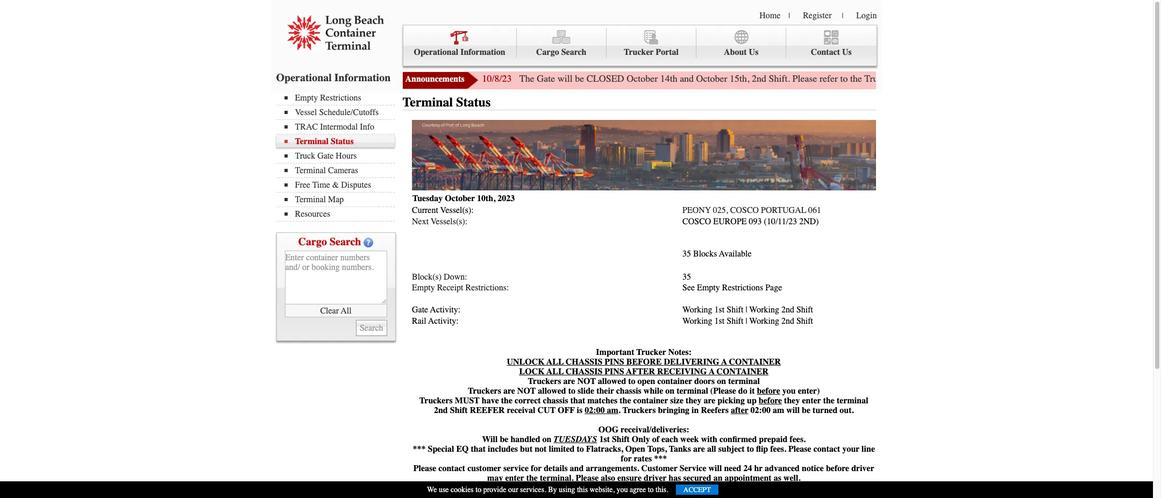 Task type: locate. For each thing, give the bounding box(es) containing it.
0 horizontal spatial that
[[471, 444, 486, 454]]

1 horizontal spatial us
[[843, 47, 852, 57]]

0 horizontal spatial terminal
[[677, 386, 709, 396]]

trucker portal link
[[607, 28, 697, 58]]

empty inside empty restrictions vessel schedule/cutoffs trac intermodal info terminal status truck gate hours terminal cameras free time & disputes terminal map resources
[[295, 93, 318, 103]]

chassis
[[617, 386, 642, 396], [543, 396, 569, 406]]

1 horizontal spatial fees.
[[790, 435, 806, 444]]

operational up announcements
[[414, 47, 459, 57]]

after
[[627, 367, 655, 377]]

0 vertical spatial information
[[461, 47, 506, 57]]

october left 15th,
[[697, 73, 728, 84]]

0 vertical spatial 35
[[683, 249, 691, 259]]

flatracks,
[[586, 444, 623, 454]]

and right 14th
[[680, 73, 694, 84]]

information up 10/8/23
[[461, 47, 506, 57]]

and
[[680, 73, 694, 84], [570, 464, 584, 474]]

fees. right the prepaid
[[790, 435, 806, 444]]

will
[[482, 435, 498, 444]]

activity: down gate activity:
[[428, 316, 459, 326]]

1 horizontal spatial am
[[773, 406, 785, 415]]

and up this
[[570, 464, 584, 474]]

trac intermodal info link
[[284, 122, 395, 132]]

| left login link
[[842, 11, 844, 20]]

0 vertical spatial cargo search
[[537, 47, 587, 57]]

before inside oog rec​eival/deliveries: will be handled on tuesdays 1st shift only of each week with confirmed prepaid fees. *** special eq that includes but not limited to flatracks, open tops, tanks are all subject to flip fees. please contact your line for rates *** please contact customer service for details and arrangements. customer service will need 24 hr advanced notice before driver may enter the terminal.  please also ensure driver has secured an appointment as well.
[[826, 464, 850, 474]]

on right handled
[[543, 435, 552, 444]]

1 horizontal spatial will
[[709, 464, 722, 474]]

use
[[439, 485, 449, 495]]

1 vertical spatial activity:
[[428, 316, 459, 326]]

| right home link
[[789, 11, 791, 20]]

els(s):
[[447, 217, 468, 226]]

activity: for gate activity:
[[430, 305, 461, 315]]

tops,
[[648, 444, 667, 454]]

please left "refer"
[[793, 73, 818, 84]]

0 horizontal spatial be
[[500, 435, 509, 444]]

activity:
[[430, 305, 461, 315], [428, 316, 459, 326]]

must
[[455, 396, 480, 406]]

the inside oog rec​eival/deliveries: will be handled on tuesdays 1st shift only of each week with confirmed prepaid fees. *** special eq that includes but not limited to flatracks, open tops, tanks are all subject to flip fees. please contact your line for rates *** please contact customer service for details and arrangements. customer service will need 24 hr advanced notice before driver may enter the terminal.  please also ensure driver has secured an appointment as well.
[[527, 474, 538, 483]]

receival
[[507, 406, 536, 415]]

1 horizontal spatial 02:00
[[751, 406, 771, 415]]

service
[[680, 464, 707, 474]]

allowed
[[598, 377, 627, 386], [538, 386, 566, 396]]

operational information inside menu bar
[[414, 47, 506, 57]]

are left "all"
[[694, 444, 705, 454]]

chassis
[[566, 357, 603, 367], [566, 367, 603, 377]]

1 horizontal spatial driver
[[852, 464, 875, 474]]

0 horizontal spatial 02:00
[[585, 406, 605, 415]]

0 vertical spatial you
[[783, 386, 796, 396]]

1st
[[715, 316, 725, 326], [600, 435, 610, 444]]

not down lock
[[518, 386, 536, 396]]

truckers up correct on the bottom
[[528, 377, 562, 386]]

pins left after
[[605, 357, 625, 367]]

0 vertical spatial empty
[[295, 93, 318, 103]]

contact down eq
[[439, 464, 466, 474]]

truckers left must
[[420, 396, 453, 406]]

0 horizontal spatial will
[[558, 73, 573, 84]]

gate inside empty restrictions vessel schedule/cutoffs trac intermodal info terminal status truck gate hours terminal cameras free time & disputes terminal map resources
[[318, 151, 334, 161]]

you inside important trucker notes: unlock all chassis pins before delivering a container lock all chassis pins after receiving a container truckers are not allowed to open container doors on terminal truckers are not allowed to slide their chassis while on terminal (please do it before you enter) truckers must have the correct chassis that matches the container size they are picking up before they enter the terminal 2nd shift reefer receival cut off​ is 02:00 am . ​truckers bringing in reefers after 02:00 am will be turned out.​
[[783, 386, 796, 396]]

1 vertical spatial contact
[[439, 464, 466, 474]]

cosco
[[731, 206, 759, 215], [683, 217, 712, 226]]

0 vertical spatial 1st
[[715, 316, 725, 326]]

1 horizontal spatial menu bar
[[403, 25, 877, 66]]

will left need
[[709, 464, 722, 474]]

driver down line
[[852, 464, 875, 474]]

0 horizontal spatial chassis
[[543, 396, 569, 406]]

details right gate
[[1037, 73, 1062, 84]]

operational information
[[414, 47, 506, 57], [276, 72, 391, 84]]

35 for 35 blocks available
[[683, 249, 691, 259]]

free
[[295, 180, 310, 190]]

1 horizontal spatial status
[[456, 95, 491, 110]]

notice
[[802, 464, 824, 474]]

notes:
[[669, 348, 692, 357]]

the right their
[[620, 396, 632, 406]]

am right the up
[[773, 406, 785, 415]]

terminal up the up
[[729, 377, 760, 386]]

ss
[[440, 217, 447, 226]]

the
[[851, 73, 863, 84], [1079, 73, 1090, 84], [501, 396, 513, 406], [620, 396, 632, 406], [824, 396, 835, 406], [527, 474, 538, 483]]

0 horizontal spatial driver
[[644, 474, 667, 483]]

that
[[571, 396, 586, 406], [471, 444, 486, 454]]

Enter container numbers and/ or booking numbers.  text field
[[285, 251, 387, 305]]

allowed up matches
[[598, 377, 627, 386]]

0 vertical spatial contact
[[814, 444, 841, 454]]

hours inside empty restrictions vessel schedule/cutoffs trac intermodal info terminal status truck gate hours terminal cameras free time & disputes terminal map resources
[[336, 151, 357, 161]]

terminal map link
[[284, 195, 395, 204]]

1 vertical spatial truck
[[295, 151, 315, 161]]

35 for 35
[[683, 272, 691, 282]]

1 vertical spatial that
[[471, 444, 486, 454]]

that right eq
[[471, 444, 486, 454]]

1 horizontal spatial and
[[680, 73, 694, 84]]

025,
[[713, 206, 728, 215]]

their
[[597, 386, 614, 396]]

0 horizontal spatial cargo search
[[298, 236, 361, 248]]

2 horizontal spatial truckers
[[528, 377, 562, 386]]

0 horizontal spatial 1st
[[600, 435, 610, 444]]

restrictions up working 1st​​​ shift | working 2nd shift
[[723, 283, 764, 293]]

shift inside oog rec​eival/deliveries: will be handled on tuesdays 1st shift only of each week with confirmed prepaid fees. *** special eq that includes but not limited to flatracks, open tops, tanks are all subject to flip fees. please contact your line for rates *** please contact customer service for details and arrangements. customer service will need 24 hr advanced notice before driver may enter the terminal.  please also ensure driver has secured an appointment as well.
[[612, 435, 630, 444]]

operational information up empty restrictions link
[[276, 72, 391, 84]]

2 all from the top
[[547, 367, 564, 377]]

week.
[[1093, 73, 1116, 84]]

1 horizontal spatial truck
[[865, 73, 888, 84]]

terminal up the resources
[[295, 195, 326, 204]]

0 vertical spatial will
[[558, 73, 573, 84]]

by
[[548, 485, 557, 495]]

cargo
[[537, 47, 559, 57], [298, 236, 327, 248]]

1 horizontal spatial search
[[562, 47, 587, 57]]

1 horizontal spatial on
[[666, 386, 675, 396]]

we
[[427, 485, 437, 495]]

1 all from the top
[[547, 357, 564, 367]]

are right the have
[[504, 386, 515, 396]]

0 horizontal spatial status
[[331, 137, 354, 146]]

shift
[[727, 305, 744, 315], [797, 305, 814, 315], [727, 316, 744, 326], [797, 316, 814, 326], [450, 406, 468, 415], [612, 435, 630, 444]]

1 horizontal spatial operational information
[[414, 47, 506, 57]]

n ext ve ss els(s):
[[412, 217, 468, 226]]

fees. right flip
[[771, 444, 787, 454]]

contact us link
[[787, 28, 877, 58]]

gate down terminal status 'link'
[[318, 151, 334, 161]]

cameras
[[328, 166, 358, 175]]

1 horizontal spatial contact
[[814, 444, 841, 454]]

(please
[[711, 386, 737, 396]]

0 horizontal spatial operational information
[[276, 72, 391, 84]]

be inside important trucker notes: unlock all chassis pins before delivering a container lock all chassis pins after receiving a container truckers are not allowed to open container doors on terminal truckers are not allowed to slide their chassis while on terminal (please do it before you enter) truckers must have the correct chassis that matches the container size they are picking up before they enter the terminal 2nd shift reefer receival cut off​ is 02:00 am . ​truckers bringing in reefers after 02:00 am will be turned out.​
[[802, 406, 811, 415]]

truck right "refer"
[[865, 73, 888, 84]]

0 vertical spatial activity:
[[430, 305, 461, 315]]

0 vertical spatial cargo
[[537, 47, 559, 57]]

delivering
[[664, 357, 720, 367]]

available
[[719, 249, 752, 259]]

important trucker notes: unlock all chassis pins before delivering a container lock all chassis pins after receiving a container truckers are not allowed to open container doors on terminal truckers are not allowed to slide their chassis while on terminal (please do it before you enter) truckers must have the correct chassis that matches the container size they are picking up before they enter the terminal 2nd shift reefer receival cut off​ is 02:00 am . ​truckers bringing in reefers after 02:00 am will be turned out.​
[[420, 348, 869, 415]]

0 horizontal spatial ***
[[413, 444, 426, 454]]

093
[[749, 217, 762, 226]]

handled
[[511, 435, 541, 444]]

schedule/cutoffs
[[319, 108, 379, 117]]

will down enter)
[[787, 406, 800, 415]]

status
[[456, 95, 491, 110], [331, 137, 354, 146]]

bringing
[[658, 406, 690, 415]]

0 horizontal spatial they
[[686, 396, 702, 406]]

1 vertical spatial enter
[[506, 474, 525, 483]]

None submit
[[356, 320, 387, 336]]

cosco down eony
[[683, 217, 712, 226]]

35
[[683, 249, 691, 259], [683, 272, 691, 282]]

1 horizontal spatial cargo search
[[537, 47, 587, 57]]

container down open
[[634, 396, 669, 406]]

of
[[653, 435, 660, 444]]

vessel schedule/cutoffs link
[[284, 108, 395, 117]]

chassis up .
[[617, 386, 642, 396]]

details down limited
[[544, 464, 568, 474]]

activity: up ​rail activity:
[[430, 305, 461, 315]]

you left enter)
[[783, 386, 796, 396]]

0 horizontal spatial am
[[607, 406, 619, 415]]

on right doors
[[717, 377, 727, 386]]

​truckers
[[623, 406, 656, 415]]

the up services.
[[527, 474, 538, 483]]

1 35 from the top
[[683, 249, 691, 259]]

truck down trac
[[295, 151, 315, 161]]

portal
[[656, 47, 679, 57]]

before
[[627, 357, 662, 367]]

info
[[360, 122, 375, 132]]

out.​
[[840, 406, 854, 415]]

1st down 1st​​​
[[715, 316, 725, 326]]

0 horizontal spatial details
[[544, 464, 568, 474]]

down:
[[444, 272, 467, 282]]

0 vertical spatial trucker
[[624, 47, 654, 57]]

terminal right enter)
[[837, 396, 869, 406]]

they right size
[[686, 396, 702, 406]]

1 vertical spatial be
[[802, 406, 811, 415]]

1 horizontal spatial restrictions
[[723, 283, 764, 293]]

about us link
[[697, 28, 787, 58]]

container up size
[[658, 377, 693, 386]]

disputes
[[341, 180, 371, 190]]

1st inside oog rec​eival/deliveries: will be handled on tuesdays 1st shift only of each week with confirmed prepaid fees. *** special eq that includes but not limited to flatracks, open tops, tanks are all subject to flip fees. please contact your line for rates *** please contact customer service for details and arrangements. customer service will need 24 hr advanced notice before driver may enter the terminal.  please also ensure driver has secured an appointment as well.
[[600, 435, 610, 444]]

advanced
[[765, 464, 800, 474]]

0 horizontal spatial information
[[335, 72, 391, 84]]

2 us from the left
[[843, 47, 852, 57]]

0 horizontal spatial empty
[[295, 93, 318, 103]]

about
[[724, 47, 747, 57]]

will
[[558, 73, 573, 84], [787, 406, 800, 415], [709, 464, 722, 474]]

empty restrictions link
[[284, 93, 395, 103]]

terminal up in
[[677, 386, 709, 396]]

truckers up the reefer
[[468, 386, 501, 396]]

be left closed
[[575, 73, 584, 84]]

on right while at bottom
[[666, 386, 675, 396]]

0 vertical spatial cosco
[[731, 206, 759, 215]]

in
[[692, 406, 699, 415]]

web
[[937, 73, 953, 84]]

details
[[1037, 73, 1062, 84], [544, 464, 568, 474]]

0 vertical spatial details
[[1037, 73, 1062, 84]]

0 vertical spatial container
[[658, 377, 693, 386]]

0 horizontal spatial contact
[[439, 464, 466, 474]]

ext
[[418, 217, 429, 226]]

0 horizontal spatial enter
[[506, 474, 525, 483]]

matches
[[588, 396, 618, 406]]

further
[[990, 73, 1016, 84]]

information up empty restrictions link
[[335, 72, 391, 84]]

1 vertical spatial search
[[330, 236, 361, 248]]

0 vertical spatial menu bar
[[403, 25, 877, 66]]

terminal
[[403, 95, 453, 110], [295, 137, 329, 146], [295, 166, 326, 175], [295, 195, 326, 204]]

our
[[508, 485, 519, 495]]

1 horizontal spatial chassis
[[617, 386, 642, 396]]

us right about
[[749, 47, 759, 57]]

terminal up "free"
[[295, 166, 326, 175]]

0 vertical spatial that
[[571, 396, 586, 406]]

container up it
[[729, 357, 781, 367]]

2 vertical spatial be
[[500, 435, 509, 444]]

see empty restrictions page​
[[683, 283, 783, 293]]

for
[[976, 73, 987, 84], [1065, 73, 1076, 84], [621, 454, 632, 464], [531, 464, 542, 474]]

1 horizontal spatial enter
[[803, 396, 822, 406]]

*** left special at the left of the page
[[413, 444, 426, 454]]

us for contact us
[[843, 47, 852, 57]]

02:00 right after
[[751, 406, 771, 415]]

1 horizontal spatial terminal
[[729, 377, 760, 386]]

​rail activity:
[[412, 316, 459, 326]]

october left 14th
[[627, 73, 658, 84]]

1 horizontal spatial october
[[627, 73, 658, 84]]

15th,
[[730, 73, 750, 84]]

1 horizontal spatial truckers
[[468, 386, 501, 396]]

0 horizontal spatial menu bar
[[276, 92, 400, 222]]

*** right rates
[[654, 454, 667, 464]]

you down ensure
[[617, 485, 628, 495]]

please up notice
[[789, 444, 812, 454]]

all
[[547, 357, 564, 367], [547, 367, 564, 377]]

but
[[520, 444, 533, 454]]

2 am from the left
[[773, 406, 785, 415]]

1 us from the left
[[749, 47, 759, 57]]

not
[[535, 444, 547, 454]]

are right in
[[704, 396, 716, 406]]

enter)
[[798, 386, 820, 396]]

35 left blocks
[[683, 249, 691, 259]]

1 horizontal spatial that
[[571, 396, 586, 406]]

1 vertical spatial operational
[[276, 72, 332, 84]]

to left this.
[[648, 485, 654, 495]]

0 horizontal spatial us
[[749, 47, 759, 57]]

container
[[729, 357, 781, 367], [717, 367, 769, 377]]

working down see
[[683, 316, 713, 326]]

1 horizontal spatial hours
[[911, 73, 934, 84]]

terminal status link
[[284, 137, 395, 146]]

status inside empty restrictions vessel schedule/cutoffs trac intermodal info terminal status truck gate hours terminal cameras free time & disputes terminal map resources
[[331, 137, 354, 146]]

0 horizontal spatial truck
[[295, 151, 315, 161]]

the
[[520, 73, 535, 84]]

hours up cameras
[[336, 151, 357, 161]]

menu bar containing empty restrictions
[[276, 92, 400, 222]]

0 horizontal spatial restrictions
[[320, 93, 361, 103]]

2 horizontal spatial will
[[787, 406, 800, 415]]

1 vertical spatial cosco
[[683, 217, 712, 226]]

subject
[[719, 444, 745, 454]]

line
[[862, 444, 876, 454]]

0 vertical spatial enter
[[803, 396, 822, 406]]

2 35 from the top
[[683, 272, 691, 282]]

35 up see
[[683, 272, 691, 282]]

will down cargo search link
[[558, 73, 573, 84]]

terminal down announcements
[[403, 95, 453, 110]]

0 vertical spatial operational information
[[414, 47, 506, 57]]

gate left web
[[890, 73, 908, 84]]

turned
[[813, 406, 838, 415]]

2nd inside important trucker notes: unlock all chassis pins before delivering a container lock all chassis pins after receiving a container truckers are not allowed to open container doors on terminal truckers are not allowed to slide their chassis while on terminal (please do it before you enter) truckers must have the correct chassis that matches the container size they are picking up before they enter the terminal 2nd shift reefer receival cut off​ is 02:00 am . ​truckers bringing in reefers after 02:00 am will be turned out.​
[[434, 406, 448, 415]]

empty right see
[[697, 283, 720, 293]]

be right "will"
[[500, 435, 509, 444]]

before down the your
[[826, 464, 850, 474]]

| up working 1st shift | working 2nd shift
[[746, 305, 748, 315]]

website,
[[590, 485, 615, 495]]

restrictions up the vessel schedule/cutoffs link
[[320, 93, 361, 103]]

1 vertical spatial empty
[[697, 283, 720, 293]]

hours left web
[[911, 73, 934, 84]]

current vessel(s):
[[412, 206, 474, 215]]

operational information up announcements
[[414, 47, 506, 57]]

chassis left is at bottom
[[543, 396, 569, 406]]

that left matches
[[571, 396, 586, 406]]

for down not
[[531, 464, 542, 474]]

1 vertical spatial and
[[570, 464, 584, 474]]

1 horizontal spatial a
[[722, 357, 727, 367]]

1 vertical spatial you
[[617, 485, 628, 495]]

intermodal
[[320, 122, 358, 132]]

activity: for ​rail activity:
[[428, 316, 459, 326]]

0 horizontal spatial hours
[[336, 151, 357, 161]]

menu bar
[[403, 25, 877, 66], [276, 92, 400, 222]]

confirmed
[[720, 435, 757, 444]]

us for about us
[[749, 47, 759, 57]]

flip
[[757, 444, 769, 454]]

0 vertical spatial and
[[680, 73, 694, 84]]

working 1st shift | working 2nd shift
[[683, 316, 814, 326]]

1 horizontal spatial you
[[783, 386, 796, 396]]

gate up ​rail
[[412, 305, 428, 315]]

will inside oog rec​eival/deliveries: will be handled on tuesdays 1st shift only of each week with confirmed prepaid fees. *** special eq that includes but not limited to flatracks, open tops, tanks are all subject to flip fees. please contact your line for rates *** please contact customer service for details and arrangements. customer service will need 24 hr advanced notice before driver may enter the terminal.  please also ensure driver has secured an appointment as well.
[[709, 464, 722, 474]]

search
[[562, 47, 587, 57], [330, 236, 361, 248]]

1st right tuesdays
[[600, 435, 610, 444]]

while
[[644, 386, 664, 396]]

tuesday
[[413, 194, 443, 204]]



Task type: vqa. For each thing, say whether or not it's contained in the screenshot.
2nd ​YML from the bottom of the page
no



Task type: describe. For each thing, give the bounding box(es) containing it.
before right it
[[757, 386, 781, 396]]

open
[[638, 377, 656, 386]]

enter inside important trucker notes: unlock all chassis pins before delivering a container lock all chassis pins after receiving a container truckers are not allowed to open container doors on terminal truckers are not allowed to slide their chassis while on terminal (please do it before you enter) truckers must have the correct chassis that matches the container size they are picking up before they enter the terminal 2nd shift reefer receival cut off​ is 02:00 am . ​truckers bringing in reefers after 02:00 am will be turned out.​
[[803, 396, 822, 406]]

1 vertical spatial restrictions
[[723, 283, 764, 293]]

resources link
[[284, 209, 395, 219]]

menu bar containing operational information
[[403, 25, 877, 66]]

0 horizontal spatial you
[[617, 485, 628, 495]]

contact
[[811, 47, 841, 57]]

truck inside empty restrictions vessel schedule/cutoffs trac intermodal info terminal status truck gate hours terminal cameras free time & disputes terminal map resources
[[295, 151, 315, 161]]

0 horizontal spatial fees.
[[771, 444, 787, 454]]

operational information link
[[403, 28, 517, 58]]

1 horizontal spatial empty
[[697, 283, 720, 293]]

0 horizontal spatial operational
[[276, 72, 332, 84]]

.
[[619, 406, 621, 415]]

eq
[[457, 444, 469, 454]]

truck gate hours link
[[284, 151, 395, 161]]

container up do
[[717, 367, 769, 377]]

to left slide
[[569, 386, 576, 396]]

0 horizontal spatial a
[[709, 367, 715, 377]]

2 horizontal spatial october
[[697, 73, 728, 84]]

1 horizontal spatial not
[[578, 377, 596, 386]]

announcements
[[405, 74, 465, 84]]

are left slide
[[564, 377, 575, 386]]

on inside oog rec​eival/deliveries: will be handled on tuesdays 1st shift only of each week with confirmed prepaid fees. *** special eq that includes but not limited to flatracks, open tops, tanks are all subject to flip fees. please contact your line for rates *** please contact customer service for details and arrangements. customer service will need 24 hr advanced notice before driver may enter the terminal.  please also ensure driver has secured an appointment as well.
[[543, 435, 552, 444]]

receipt
[[437, 283, 464, 293]]

working down working 1st​​​ shift | working 2nd shift
[[750, 316, 780, 326]]

each
[[662, 435, 679, 444]]

lock
[[520, 367, 545, 377]]

login link
[[857, 11, 877, 20]]

also
[[601, 474, 616, 483]]

shift inside important trucker notes: unlock all chassis pins before delivering a container lock all chassis pins after receiving a container truckers are not allowed to open container doors on terminal truckers are not allowed to slide their chassis while on terminal (please do it before you enter) truckers must have the correct chassis that matches the container size they are picking up before they enter the terminal 2nd shift reefer receival cut off​ is 02:00 am . ​truckers bringing in reefers after 02:00 am will be turned out.​
[[450, 406, 468, 415]]

cookies
[[451, 485, 474, 495]]

trac
[[295, 122, 318, 132]]

up
[[747, 396, 757, 406]]

off​
[[558, 406, 575, 415]]

using
[[559, 485, 575, 495]]

clear all
[[320, 306, 352, 316]]

please up we
[[414, 464, 437, 474]]

0 vertical spatial status
[[456, 95, 491, 110]]

terminal cameras link
[[284, 166, 395, 175]]

please up this
[[576, 474, 599, 483]]

accept button
[[676, 485, 719, 495]]

1 horizontal spatial ***
[[654, 454, 667, 464]]

1 pins from the top
[[605, 357, 625, 367]]

tuesday october 10th, 2023
[[413, 194, 515, 204]]

2 horizontal spatial on
[[717, 377, 727, 386]]

is
[[577, 406, 583, 415]]

slide
[[578, 386, 595, 396]]

1 horizontal spatial information
[[461, 47, 506, 57]]

details inside oog rec​eival/deliveries: will be handled on tuesdays 1st shift only of each week with confirmed prepaid fees. *** special eq that includes but not limited to flatracks, open tops, tanks are all subject to flip fees. please contact your line for rates *** please contact customer service for details and arrangements. customer service will need 24 hr advanced notice before driver may enter the terminal.  please also ensure driver has secured an appointment as well.
[[544, 464, 568, 474]]

europe
[[714, 217, 747, 226]]

1 vertical spatial container
[[634, 396, 669, 406]]

2 02:00 from the left
[[751, 406, 771, 415]]

1 vertical spatial cargo search
[[298, 236, 361, 248]]

0 vertical spatial hours
[[911, 73, 934, 84]]

receiving
[[658, 367, 707, 377]]

em pty receipt restrictions:​
[[412, 283, 509, 293]]

1 am from the left
[[607, 406, 619, 415]]

trucker inside important trucker notes: unlock all chassis pins before delivering a container lock all chassis pins after receiving a container truckers are not allowed to open container doors on terminal truckers are not allowed to slide their chassis while on terminal (please do it before you enter) truckers must have the correct chassis that matches the container size they are picking up before they enter the terminal 2nd shift reefer receival cut off​ is 02:00 am . ​truckers bringing in reefers after 02:00 am will be turned out.​
[[637, 348, 667, 357]]

that inside important trucker notes: unlock all chassis pins before delivering a container lock all chassis pins after receiving a container truckers are not allowed to open container doors on terminal truckers are not allowed to slide their chassis while on terminal (please do it before you enter) truckers must have the correct chassis that matches the container size they are picking up before they enter the terminal 2nd shift reefer receival cut off​ is 02:00 am . ​truckers bringing in reefers after 02:00 am will be turned out.​
[[571, 396, 586, 406]]

cut
[[538, 406, 556, 415]]

we use cookies to provide our services. by using this website, you agree to this.
[[427, 485, 669, 495]]

tuesdays
[[554, 435, 598, 444]]

map
[[328, 195, 344, 204]]

0 horizontal spatial truckers
[[420, 396, 453, 406]]

35 blocks available
[[683, 249, 752, 259]]

061
[[809, 206, 822, 215]]

to left flip
[[747, 444, 754, 454]]

1 chassis from the top
[[566, 357, 603, 367]]

0 horizontal spatial search
[[330, 236, 361, 248]]

have
[[482, 396, 499, 406]]

working 1st​​​ shift | working 2nd shift
[[683, 305, 814, 315]]

for left "week."
[[1065, 73, 1076, 84]]

1 they from the left
[[686, 396, 702, 406]]

will inside important trucker notes: unlock all chassis pins before delivering a container lock all chassis pins after receiving a container truckers are not allowed to open container doors on terminal truckers are not allowed to slide their chassis while on terminal (please do it before you enter) truckers must have the correct chassis that matches the container size they are picking up before they enter the terminal 2nd shift reefer receival cut off​ is 02:00 am . ​truckers bringing in reefers after 02:00 am will be turned out.​
[[787, 406, 800, 415]]

to left open
[[629, 377, 636, 386]]

p
[[683, 206, 688, 215]]

operational inside operational information link
[[414, 47, 459, 57]]

portugal
[[761, 206, 807, 215]]

rec​eival/deliveries:
[[621, 425, 690, 435]]

restrictions inside empty restrictions vessel schedule/cutoffs trac intermodal info terminal status truck gate hours terminal cameras free time & disputes terminal map resources
[[320, 93, 361, 103]]

0 horizontal spatial cargo
[[298, 236, 327, 248]]

2nd)
[[800, 217, 819, 226]]

only
[[632, 435, 650, 444]]

1 horizontal spatial cargo
[[537, 47, 559, 57]]

to right limited
[[577, 444, 584, 454]]

to left provide
[[476, 485, 482, 495]]

2 pins from the top
[[605, 367, 625, 377]]

2 horizontal spatial terminal
[[837, 396, 869, 406]]

0 horizontal spatial october
[[445, 194, 475, 204]]

working up working 1st shift | working 2nd shift
[[750, 305, 780, 315]]

all
[[708, 444, 717, 454]]

gate right the the
[[537, 73, 555, 84]]

reefers
[[701, 406, 729, 415]]

0 horizontal spatial not
[[518, 386, 536, 396]]

for right page
[[976, 73, 987, 84]]

closed
[[587, 73, 625, 84]]

1 horizontal spatial allowed
[[598, 377, 627, 386]]

| down working 1st​​​ shift | working 2nd shift
[[746, 316, 748, 326]]

time
[[313, 180, 330, 190]]

provide
[[484, 485, 507, 495]]

vessel(s):
[[441, 206, 474, 215]]

0 vertical spatial truck
[[865, 73, 888, 84]]

current
[[412, 206, 439, 215]]

are inside oog rec​eival/deliveries: will be handled on tuesdays 1st shift only of each week with confirmed prepaid fees. *** special eq that includes but not limited to flatracks, open tops, tanks are all subject to flip fees. please contact your line for rates *** please contact customer service for details and arrangements. customer service will need 24 hr advanced notice before driver may enter the terminal.  please also ensure driver has secured an appointment as well.
[[694, 444, 705, 454]]

that inside oog rec​eival/deliveries: will be handled on tuesdays 1st shift only of each week with confirmed prepaid fees. *** special eq that includes but not limited to flatracks, open tops, tanks are all subject to flip fees. please contact your line for rates *** please contact customer service for details and arrangements. customer service will need 24 hr advanced notice before driver may enter the terminal.  please also ensure driver has secured an appointment as well.
[[471, 444, 486, 454]]

secured
[[684, 474, 712, 483]]

to right "refer"
[[841, 73, 848, 84]]

before right the up
[[759, 396, 782, 406]]

arrangements.
[[586, 464, 640, 474]]

register link
[[803, 11, 832, 20]]

0 vertical spatial search
[[562, 47, 587, 57]]

p eony 025, cosco portugal 061
[[683, 206, 822, 215]]

terminal down trac
[[295, 137, 329, 146]]

the right "refer"
[[851, 73, 863, 84]]

10/8/23
[[482, 73, 512, 84]]

2 chassis from the top
[[566, 367, 603, 377]]

free time & disputes link
[[284, 180, 395, 190]]

working left 1st​​​
[[683, 305, 713, 315]]

be inside oog rec​eival/deliveries: will be handled on tuesdays 1st shift only of each week with confirmed prepaid fees. *** special eq that includes but not limited to flatracks, open tops, tanks are all subject to flip fees. please contact your line for rates *** please contact customer service for details and arrangements. customer service will need 24 hr advanced notice before driver may enter the terminal.  please also ensure driver has secured an appointment as well.
[[500, 435, 509, 444]]

1 02:00 from the left
[[585, 406, 605, 415]]

the left "week."
[[1079, 73, 1090, 84]]

customer
[[642, 464, 678, 474]]

1 vertical spatial operational information
[[276, 72, 391, 84]]

1 horizontal spatial details
[[1037, 73, 1062, 84]]

important
[[596, 348, 635, 357]]

1 horizontal spatial cosco
[[731, 206, 759, 215]]

0 vertical spatial be
[[575, 73, 584, 84]]

hr
[[755, 464, 763, 474]]

register
[[803, 11, 832, 20]]

trucker portal
[[624, 47, 679, 57]]

correct
[[515, 396, 541, 406]]

0 horizontal spatial allowed
[[538, 386, 566, 396]]

all
[[341, 306, 352, 316]]

unlock
[[507, 357, 545, 367]]

may
[[488, 474, 503, 483]]

refer
[[820, 73, 838, 84]]

it
[[750, 386, 755, 396]]

1st​​​
[[715, 305, 725, 315]]

special
[[428, 444, 454, 454]]

eony
[[688, 206, 711, 215]]

2 they from the left
[[785, 396, 800, 406]]

the right the have
[[501, 396, 513, 406]]

this
[[577, 485, 588, 495]]

and inside oog rec​eival/deliveries: will be handled on tuesdays 1st shift only of each week with confirmed prepaid fees. *** special eq that includes but not limited to flatracks, open tops, tanks are all subject to flip fees. please contact your line for rates *** please contact customer service for details and arrangements. customer service will need 24 hr advanced notice before driver may enter the terminal.  please also ensure driver has secured an appointment as well.
[[570, 464, 584, 474]]

enter inside oog rec​eival/deliveries: will be handled on tuesdays 1st shift only of each week with confirmed prepaid fees. *** special eq that includes but not limited to flatracks, open tops, tanks are all subject to flip fees. please contact your line for rates *** please contact customer service for details and arrangements. customer service will need 24 hr advanced notice before driver may enter the terminal.  please also ensure driver has secured an appointment as well.
[[506, 474, 525, 483]]

contact us
[[811, 47, 852, 57]]

after
[[731, 406, 749, 415]]

2023
[[498, 194, 515, 204]]

an
[[714, 474, 723, 483]]

customer
[[468, 464, 502, 474]]

10th,
[[477, 194, 496, 204]]

the left the out.​
[[824, 396, 835, 406]]

services.
[[520, 485, 547, 495]]

for left rates
[[621, 454, 632, 464]]

clear all button
[[285, 305, 387, 317]]



